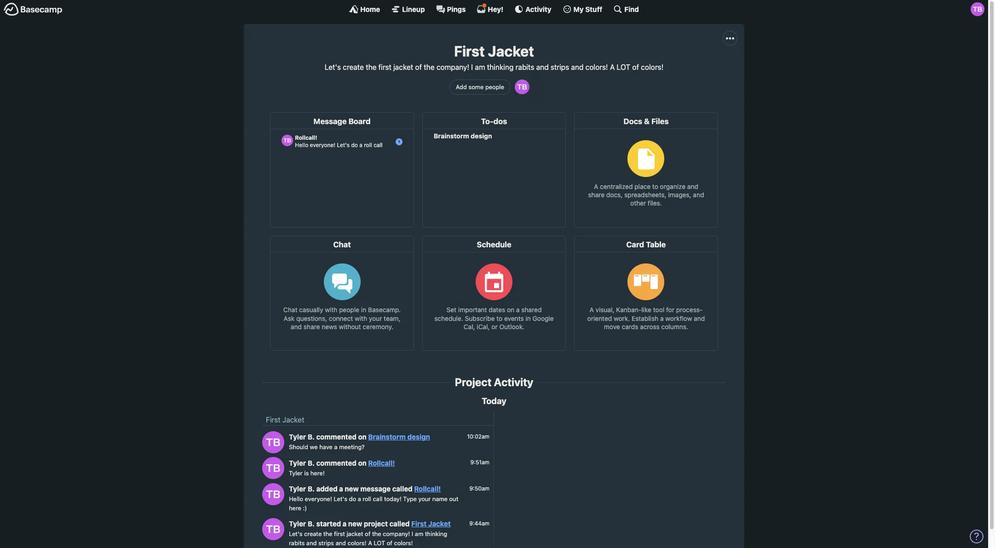 Task type: locate. For each thing, give the bounding box(es) containing it.
0 horizontal spatial lot
[[374, 540, 385, 547]]

b.
[[308, 433, 315, 441], [308, 459, 315, 467], [308, 485, 315, 493], [308, 520, 315, 528]]

0 vertical spatial let's
[[325, 63, 341, 71]]

a inside let's create the first jacket of the company! i am thinking rabits and strips and colors! a lot of colors!
[[368, 540, 372, 547]]

1 vertical spatial commented
[[316, 459, 357, 467]]

am
[[475, 63, 485, 71], [415, 531, 423, 538]]

let's inside hello everyone! let's do a roll call today! type your name out here :)
[[334, 496, 347, 503]]

3 tyler from the top
[[289, 470, 303, 477]]

1 horizontal spatial company!
[[437, 63, 469, 71]]

rabits
[[516, 63, 534, 71], [289, 540, 305, 547]]

on up meeting?
[[358, 433, 367, 441]]

activity link
[[515, 5, 551, 14]]

people
[[485, 83, 504, 90]]

1 vertical spatial company!
[[383, 531, 410, 538]]

commented up the should we have a meeting?
[[316, 433, 357, 441]]

i up "some"
[[471, 63, 473, 71]]

0 vertical spatial called
[[392, 485, 413, 493]]

project activity
[[455, 376, 533, 389]]

0 horizontal spatial rollcall! link
[[368, 459, 395, 467]]

1 vertical spatial am
[[415, 531, 423, 538]]

0 vertical spatial new
[[345, 485, 359, 493]]

1 horizontal spatial thinking
[[487, 63, 514, 71]]

1 vertical spatial first jacket link
[[411, 520, 451, 528]]

1 vertical spatial rabits
[[289, 540, 305, 547]]

1 horizontal spatial jacket
[[393, 63, 413, 71]]

0 vertical spatial commented
[[316, 433, 357, 441]]

add
[[456, 83, 467, 90]]

2 on from the top
[[358, 459, 367, 467]]

tyler
[[289, 433, 306, 441], [289, 459, 306, 467], [289, 470, 303, 477], [289, 485, 306, 493], [289, 520, 306, 528]]

thinking
[[487, 63, 514, 71], [425, 531, 447, 538]]

1 horizontal spatial rollcall!
[[414, 485, 441, 493]]

tyler left is
[[289, 470, 303, 477]]

9:50am
[[470, 485, 490, 492]]

company! up add
[[437, 63, 469, 71]]

1 tyler from the top
[[289, 433, 306, 441]]

9:44am
[[469, 520, 490, 527]]

a
[[334, 444, 337, 451], [339, 485, 343, 493], [358, 496, 361, 503], [343, 520, 347, 528]]

activity up today at the bottom
[[494, 376, 533, 389]]

1 vertical spatial rollcall! link
[[414, 485, 441, 493]]

am inside let's create the first jacket of the company! i am thinking rabits and strips and colors! a lot of colors!
[[415, 531, 423, 538]]

my stuff
[[574, 5, 602, 13]]

0 horizontal spatial jacket
[[347, 531, 363, 538]]

am down 'your'
[[415, 531, 423, 538]]

rollcall! down brainstorm
[[368, 459, 395, 467]]

tyler down here
[[289, 520, 306, 528]]

i down type
[[412, 531, 413, 538]]

1 vertical spatial jacket
[[282, 416, 304, 424]]

lineup link
[[391, 5, 425, 14]]

thinking down name on the left bottom
[[425, 531, 447, 538]]

jacket down name on the left bottom
[[428, 520, 451, 528]]

thinking up "people"
[[487, 63, 514, 71]]

1 horizontal spatial rollcall! link
[[414, 485, 441, 493]]

0 horizontal spatial i
[[412, 531, 413, 538]]

thinking inside let's create the first jacket of the company! i am thinking rabits and strips and colors! a lot of colors!
[[425, 531, 447, 538]]

b. up tyler is here!
[[308, 459, 315, 467]]

1 horizontal spatial first
[[379, 63, 392, 71]]

tyler up hello
[[289, 485, 306, 493]]

2 vertical spatial let's
[[289, 531, 303, 538]]

on
[[358, 433, 367, 441], [358, 459, 367, 467]]

called up type
[[392, 485, 413, 493]]

company!
[[437, 63, 469, 71], [383, 531, 410, 538]]

1 horizontal spatial rabits
[[516, 63, 534, 71]]

1 vertical spatial new
[[348, 520, 362, 528]]

first jacket let's create the first jacket of the company! i am thinking rabits and strips and colors! a lot of colors!
[[325, 42, 664, 71]]

0 horizontal spatial am
[[415, 531, 423, 538]]

1 b. from the top
[[308, 433, 315, 441]]

0 horizontal spatial rollcall!
[[368, 459, 395, 467]]

first jacket link up should
[[266, 416, 304, 424]]

0 vertical spatial activity
[[526, 5, 551, 13]]

new up do
[[345, 485, 359, 493]]

find button
[[614, 5, 639, 14]]

rollcall! link down brainstorm
[[368, 459, 395, 467]]

rollcall! link up 'your'
[[414, 485, 441, 493]]

2 commented from the top
[[316, 459, 357, 467]]

1 commented from the top
[[316, 433, 357, 441]]

called
[[392, 485, 413, 493], [390, 520, 410, 528]]

0 horizontal spatial first
[[334, 531, 345, 538]]

tyler for tyler b. commented on brainstorm design
[[289, 433, 306, 441]]

2 tyler from the top
[[289, 459, 306, 467]]

today
[[482, 396, 507, 406]]

tyler for tyler b. added a new message called rollcall!
[[289, 485, 306, 493]]

do
[[349, 496, 356, 503]]

1 horizontal spatial jacket
[[428, 520, 451, 528]]

tyler black image for tyler b. commented on rollcall!
[[262, 457, 284, 479]]

jacket inside let's create the first jacket of the company! i am thinking rabits and strips and colors! a lot of colors!
[[347, 531, 363, 538]]

called for project
[[390, 520, 410, 528]]

1 on from the top
[[358, 433, 367, 441]]

thinking inside first jacket let's create the first jacket of the company! i am thinking rabits and strips and colors! a lot of colors!
[[487, 63, 514, 71]]

let's inside first jacket let's create the first jacket of the company! i am thinking rabits and strips and colors! a lot of colors!
[[325, 63, 341, 71]]

tyler b. commented on rollcall!
[[289, 459, 395, 467]]

jacket up "people"
[[488, 42, 534, 60]]

rollcall! up 'your'
[[414, 485, 441, 493]]

company! down project
[[383, 531, 410, 538]]

commented
[[316, 433, 357, 441], [316, 459, 357, 467]]

0 vertical spatial am
[[475, 63, 485, 71]]

0 horizontal spatial strips
[[318, 540, 334, 547]]

everyone!
[[305, 496, 332, 503]]

colors!
[[586, 63, 608, 71], [641, 63, 664, 71], [348, 540, 367, 547], [394, 540, 413, 547]]

tyler up should
[[289, 433, 306, 441]]

1 vertical spatial let's
[[334, 496, 347, 503]]

of
[[415, 63, 422, 71], [632, 63, 639, 71], [365, 531, 371, 538], [387, 540, 392, 547]]

2 b. from the top
[[308, 459, 315, 467]]

1 vertical spatial lot
[[374, 540, 385, 547]]

4 tyler from the top
[[289, 485, 306, 493]]

here
[[289, 505, 301, 512]]

i inside let's create the first jacket of the company! i am thinking rabits and strips and colors! a lot of colors!
[[412, 531, 413, 538]]

am up add some people
[[475, 63, 485, 71]]

0 horizontal spatial thinking
[[425, 531, 447, 538]]

strips
[[551, 63, 569, 71], [318, 540, 334, 547]]

0 vertical spatial first
[[379, 63, 392, 71]]

0 horizontal spatial company!
[[383, 531, 410, 538]]

a right the started
[[343, 520, 347, 528]]

first
[[379, 63, 392, 71], [334, 531, 345, 538]]

0 vertical spatial first jacket link
[[266, 416, 304, 424]]

activity left my
[[526, 5, 551, 13]]

a for added
[[339, 485, 343, 493]]

my stuff button
[[563, 5, 602, 14]]

1 horizontal spatial am
[[475, 63, 485, 71]]

0 horizontal spatial first
[[266, 416, 280, 424]]

1 horizontal spatial lot
[[617, 63, 630, 71]]

5 tyler from the top
[[289, 520, 306, 528]]

a right added on the left bottom
[[339, 485, 343, 493]]

commented for brainstorm design
[[316, 433, 357, 441]]

called right project
[[390, 520, 410, 528]]

hey!
[[488, 5, 504, 13]]

1 vertical spatial thinking
[[425, 531, 447, 538]]

0 vertical spatial rollcall! link
[[368, 459, 395, 467]]

tyler up is
[[289, 459, 306, 467]]

b. for tyler b. started a new project called first jacket
[[308, 520, 315, 528]]

and
[[536, 63, 549, 71], [571, 63, 584, 71], [306, 540, 317, 547], [336, 540, 346, 547]]

jacket inside first jacket let's create the first jacket of the company! i am thinking rabits and strips and colors! a lot of colors!
[[488, 42, 534, 60]]

have
[[319, 444, 333, 451]]

first inside first jacket let's create the first jacket of the company! i am thinking rabits and strips and colors! a lot of colors!
[[454, 42, 485, 60]]

4 b. from the top
[[308, 520, 315, 528]]

0 horizontal spatial first jacket link
[[266, 416, 304, 424]]

b. left the started
[[308, 520, 315, 528]]

10:02am element
[[467, 433, 490, 440]]

switch accounts image
[[4, 2, 63, 17]]

0 vertical spatial rabits
[[516, 63, 534, 71]]

add some people link
[[449, 80, 511, 95]]

0 vertical spatial on
[[358, 433, 367, 441]]

0 vertical spatial strips
[[551, 63, 569, 71]]

on for rollcall!
[[358, 459, 367, 467]]

lot
[[617, 63, 630, 71], [374, 540, 385, 547]]

0 horizontal spatial rabits
[[289, 540, 305, 547]]

1 horizontal spatial strips
[[551, 63, 569, 71]]

jacket up should
[[282, 416, 304, 424]]

the
[[366, 63, 377, 71], [424, 63, 435, 71], [323, 531, 332, 538], [372, 531, 381, 538]]

0 vertical spatial a
[[610, 63, 615, 71]]

jacket
[[393, 63, 413, 71], [347, 531, 363, 538]]

rabits inside first jacket let's create the first jacket of the company! i am thinking rabits and strips and colors! a lot of colors!
[[516, 63, 534, 71]]

1 horizontal spatial a
[[610, 63, 615, 71]]

i
[[471, 63, 473, 71], [412, 531, 413, 538]]

home
[[360, 5, 380, 13]]

b. up "everyone!" on the left bottom of the page
[[308, 485, 315, 493]]

call
[[373, 496, 383, 503]]

0 vertical spatial create
[[343, 63, 364, 71]]

pings button
[[436, 5, 466, 14]]

0 vertical spatial i
[[471, 63, 473, 71]]

your
[[418, 496, 431, 503]]

0 vertical spatial first
[[454, 42, 485, 60]]

jacket for first jacket
[[282, 416, 304, 424]]

1 vertical spatial first
[[266, 416, 280, 424]]

2 horizontal spatial first
[[454, 42, 485, 60]]

project
[[364, 520, 388, 528]]

create
[[343, 63, 364, 71], [304, 531, 322, 538]]

1 vertical spatial activity
[[494, 376, 533, 389]]

jacket
[[488, 42, 534, 60], [282, 416, 304, 424], [428, 520, 451, 528]]

0 horizontal spatial jacket
[[282, 416, 304, 424]]

0 vertical spatial thinking
[[487, 63, 514, 71]]

0 horizontal spatial create
[[304, 531, 322, 538]]

my
[[574, 5, 584, 13]]

a
[[610, 63, 615, 71], [368, 540, 372, 547]]

called for message
[[392, 485, 413, 493]]

new up let's create the first jacket of the company! i am thinking rabits and strips and colors! a lot of colors!
[[348, 520, 362, 528]]

hello everyone! let's do a roll call today! type your name out here :)
[[289, 496, 458, 512]]

activity
[[526, 5, 551, 13], [494, 376, 533, 389]]

1 horizontal spatial first jacket link
[[411, 520, 451, 528]]

1 horizontal spatial create
[[343, 63, 364, 71]]

0 vertical spatial lot
[[617, 63, 630, 71]]

1 vertical spatial create
[[304, 531, 322, 538]]

let's
[[325, 63, 341, 71], [334, 496, 347, 503], [289, 531, 303, 538]]

new
[[345, 485, 359, 493], [348, 520, 362, 528]]

b. up we
[[308, 433, 315, 441]]

3 b. from the top
[[308, 485, 315, 493]]

on down meeting?
[[358, 459, 367, 467]]

0 vertical spatial jacket
[[393, 63, 413, 71]]

1 vertical spatial jacket
[[347, 531, 363, 538]]

b. for tyler b. commented on brainstorm design
[[308, 433, 315, 441]]

first jacket link down 'your'
[[411, 520, 451, 528]]

tyler for tyler is here!
[[289, 470, 303, 477]]

0 horizontal spatial a
[[368, 540, 372, 547]]

1 vertical spatial first
[[334, 531, 345, 538]]

commented down the should we have a meeting?
[[316, 459, 357, 467]]

2 horizontal spatial jacket
[[488, 42, 534, 60]]

hello
[[289, 496, 303, 503]]

first jacket link
[[266, 416, 304, 424], [411, 520, 451, 528]]

1 vertical spatial i
[[412, 531, 413, 538]]

tyler black image inside main element
[[971, 2, 985, 16]]

1 vertical spatial on
[[358, 459, 367, 467]]

first inside first jacket let's create the first jacket of the company! i am thinking rabits and strips and colors! a lot of colors!
[[379, 63, 392, 71]]

rollcall! link
[[368, 459, 395, 467], [414, 485, 441, 493]]

1 vertical spatial called
[[390, 520, 410, 528]]

rollcall!
[[368, 459, 395, 467], [414, 485, 441, 493]]

first jacket
[[266, 416, 304, 424]]

1 horizontal spatial first
[[411, 520, 427, 528]]

1 horizontal spatial i
[[471, 63, 473, 71]]

tyler black image
[[971, 2, 985, 16], [515, 80, 530, 95], [262, 431, 284, 454], [262, 457, 284, 479], [262, 483, 284, 505], [262, 518, 284, 540]]

9:51am
[[470, 459, 490, 466]]

tyler black image for tyler b. commented on brainstorm design
[[262, 431, 284, 454]]

a right have
[[334, 444, 337, 451]]

lot inside let's create the first jacket of the company! i am thinking rabits and strips and colors! a lot of colors!
[[374, 540, 385, 547]]

tyler b. added a new message called rollcall!
[[289, 485, 441, 493]]

home link
[[349, 5, 380, 14]]

1 vertical spatial a
[[368, 540, 372, 547]]

am inside first jacket let's create the first jacket of the company! i am thinking rabits and strips and colors! a lot of colors!
[[475, 63, 485, 71]]

a right do
[[358, 496, 361, 503]]

first
[[454, 42, 485, 60], [266, 416, 280, 424], [411, 520, 427, 528]]

0 vertical spatial company!
[[437, 63, 469, 71]]

0 vertical spatial jacket
[[488, 42, 534, 60]]

1 vertical spatial strips
[[318, 540, 334, 547]]



Task type: vqa. For each thing, say whether or not it's contained in the screenshot.
After at top left
no



Task type: describe. For each thing, give the bounding box(es) containing it.
rollcall! link for tyler b. commented on
[[368, 459, 395, 467]]

9:44am element
[[469, 520, 490, 527]]

a for started
[[343, 520, 347, 528]]

tyler black image for tyler b. added a new message called rollcall!
[[262, 483, 284, 505]]

main element
[[0, 0, 988, 18]]

let's create the first jacket of the company! i am thinking rabits and strips and colors! a lot of colors!
[[289, 531, 447, 547]]

hey! button
[[477, 3, 504, 14]]

let's for hello
[[334, 496, 347, 503]]

9:50am element
[[470, 485, 490, 492]]

create inside first jacket let's create the first jacket of the company! i am thinking rabits and strips and colors! a lot of colors!
[[343, 63, 364, 71]]

find
[[625, 5, 639, 13]]

activity inside main element
[[526, 5, 551, 13]]

should
[[289, 444, 308, 451]]

1 vertical spatial rollcall!
[[414, 485, 441, 493]]

:)
[[303, 505, 307, 512]]

commented for rollcall!
[[316, 459, 357, 467]]

rollcall! link for tyler b. added a new message called
[[414, 485, 441, 493]]

2 vertical spatial jacket
[[428, 520, 451, 528]]

a inside hello everyone! let's do a roll call today! type your name out here :)
[[358, 496, 361, 503]]

on for brainstorm
[[358, 433, 367, 441]]

new for project
[[348, 520, 362, 528]]

9:51am element
[[470, 459, 490, 466]]

meeting?
[[339, 444, 365, 451]]

first for first jacket
[[266, 416, 280, 424]]

lineup
[[402, 5, 425, 13]]

create inside let's create the first jacket of the company! i am thinking rabits and strips and colors! a lot of colors!
[[304, 531, 322, 538]]

b. for tyler b. commented on rollcall!
[[308, 459, 315, 467]]

10:02am
[[467, 433, 490, 440]]

let's inside let's create the first jacket of the company! i am thinking rabits and strips and colors! a lot of colors!
[[289, 531, 303, 538]]

added
[[316, 485, 338, 493]]

should we have a meeting?
[[289, 444, 365, 451]]

add some people
[[456, 83, 504, 90]]

strips inside first jacket let's create the first jacket of the company! i am thinking rabits and strips and colors! a lot of colors!
[[551, 63, 569, 71]]

brainstorm
[[368, 433, 406, 441]]

rabits inside let's create the first jacket of the company! i am thinking rabits and strips and colors! a lot of colors!
[[289, 540, 305, 547]]

first for first jacket let's create the first jacket of the company! i am thinking rabits and strips and colors! a lot of colors!
[[454, 42, 485, 60]]

first inside let's create the first jacket of the company! i am thinking rabits and strips and colors! a lot of colors!
[[334, 531, 345, 538]]

strips inside let's create the first jacket of the company! i am thinking rabits and strips and colors! a lot of colors!
[[318, 540, 334, 547]]

name
[[432, 496, 448, 503]]

new for message
[[345, 485, 359, 493]]

tyler for tyler b. started a new project called first jacket
[[289, 520, 306, 528]]

is
[[304, 470, 309, 477]]

tyler b. commented on brainstorm design
[[289, 433, 430, 441]]

project
[[455, 376, 492, 389]]

roll
[[363, 496, 371, 503]]

0 vertical spatial rollcall!
[[368, 459, 395, 467]]

tyler b. started a new project called first jacket
[[289, 520, 451, 528]]

lot inside first jacket let's create the first jacket of the company! i am thinking rabits and strips and colors! a lot of colors!
[[617, 63, 630, 71]]

i inside first jacket let's create the first jacket of the company! i am thinking rabits and strips and colors! a lot of colors!
[[471, 63, 473, 71]]

a inside first jacket let's create the first jacket of the company! i am thinking rabits and strips and colors! a lot of colors!
[[610, 63, 615, 71]]

brainstorm design link
[[368, 433, 430, 441]]

tyler for tyler b. commented on rollcall!
[[289, 459, 306, 467]]

tyler is here!
[[289, 470, 325, 477]]

we
[[310, 444, 318, 451]]

let's for first
[[325, 63, 341, 71]]

today!
[[384, 496, 402, 503]]

b. for tyler b. added a new message called rollcall!
[[308, 485, 315, 493]]

message
[[360, 485, 391, 493]]

jacket inside first jacket let's create the first jacket of the company! i am thinking rabits and strips and colors! a lot of colors!
[[393, 63, 413, 71]]

stuff
[[585, 5, 602, 13]]

pings
[[447, 5, 466, 13]]

some
[[469, 83, 484, 90]]

2 vertical spatial first
[[411, 520, 427, 528]]

tyler black image for tyler b. started a new project called first jacket
[[262, 518, 284, 540]]

a for have
[[334, 444, 337, 451]]

design
[[407, 433, 430, 441]]

company! inside let's create the first jacket of the company! i am thinking rabits and strips and colors! a lot of colors!
[[383, 531, 410, 538]]

jacket for first jacket let's create the first jacket of the company! i am thinking rabits and strips and colors! a lot of colors!
[[488, 42, 534, 60]]

here!
[[310, 470, 325, 477]]

out
[[449, 496, 458, 503]]

company! inside first jacket let's create the first jacket of the company! i am thinking rabits and strips and colors! a lot of colors!
[[437, 63, 469, 71]]

started
[[316, 520, 341, 528]]

type
[[403, 496, 417, 503]]



